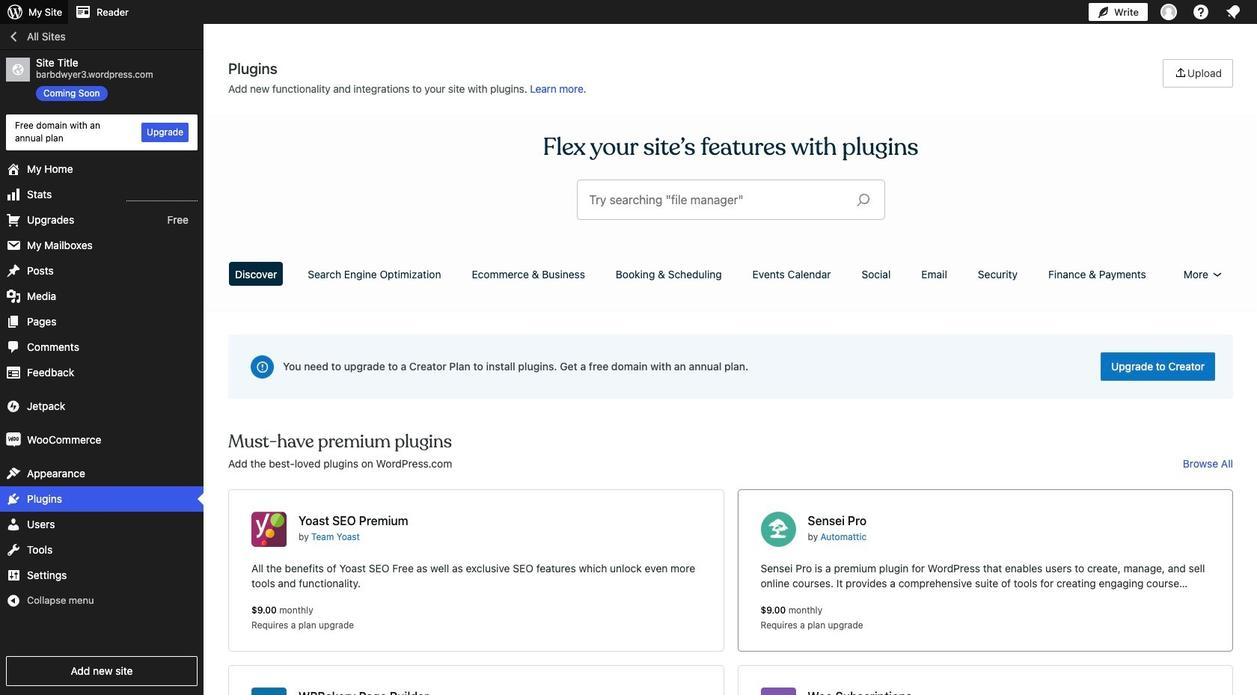 Task type: locate. For each thing, give the bounding box(es) containing it.
img image
[[6, 399, 21, 413], [6, 432, 21, 447]]

highest hourly views 0 image
[[126, 191, 198, 201]]

1 vertical spatial img image
[[6, 432, 21, 447]]

help image
[[1192, 3, 1210, 21]]

1 img image from the top
[[6, 399, 21, 413]]

main content
[[223, 59, 1238, 695]]

0 vertical spatial img image
[[6, 399, 21, 413]]

None search field
[[577, 180, 884, 219]]

plugin icon image
[[251, 512, 287, 547], [761, 512, 796, 547], [761, 688, 796, 695]]



Task type: describe. For each thing, give the bounding box(es) containing it.
2 img image from the top
[[6, 432, 21, 447]]

my profile image
[[1161, 4, 1177, 20]]

open search image
[[844, 189, 882, 210]]

manage your notifications image
[[1224, 3, 1242, 21]]

Search search field
[[589, 180, 844, 219]]



Task type: vqa. For each thing, say whether or not it's contained in the screenshot.
My Profile image
yes



